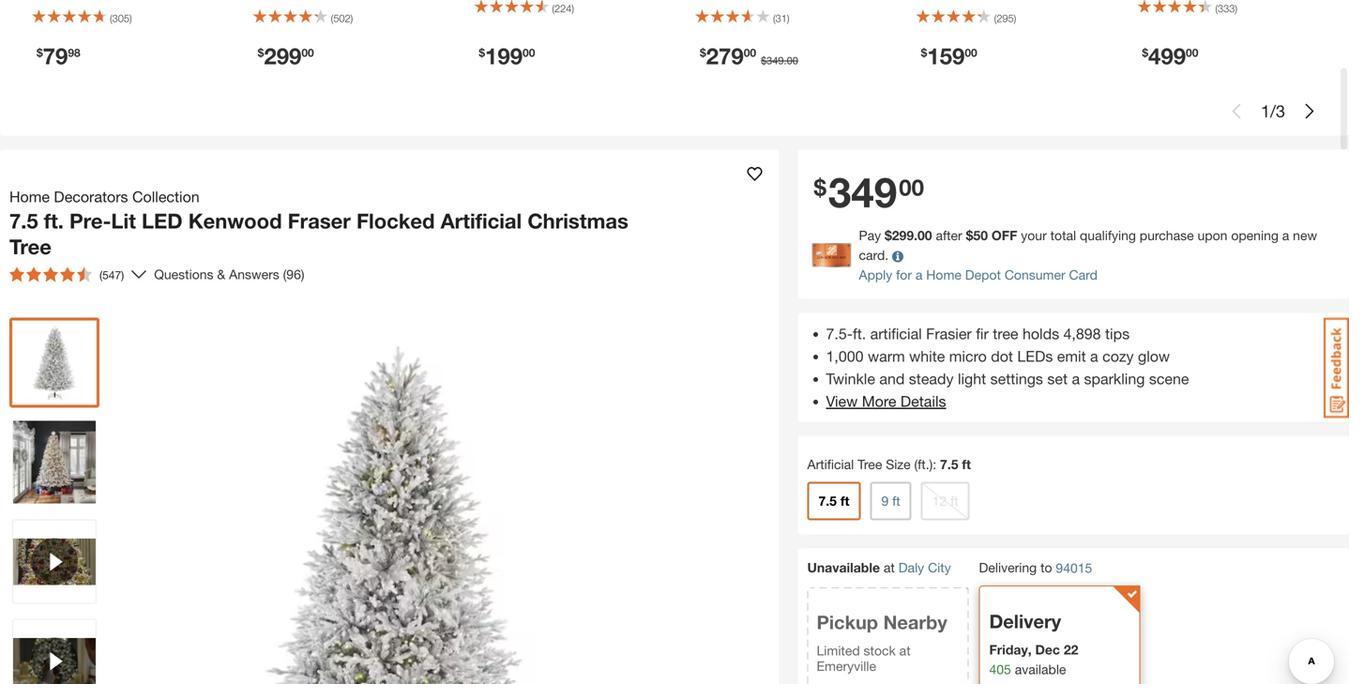 Task type: describe. For each thing, give the bounding box(es) containing it.
home decorators collection link
[[9, 186, 207, 208]]

(96)
[[283, 267, 305, 282]]

tree
[[993, 325, 1019, 343]]

view more details link
[[826, 392, 947, 410]]

( 305 )
[[110, 12, 132, 25]]

tree inside home decorators collection 7.5 ft. pre-lit led kenwood fraser flocked artificial christmas tree
[[9, 234, 51, 259]]

kenwood
[[188, 209, 282, 233]]

decorators
[[54, 188, 128, 206]]

502
[[334, 12, 351, 25]]

sparkling
[[1085, 370, 1145, 388]]

9 ft
[[882, 493, 901, 509]]

(547)
[[99, 269, 124, 282]]

00 for 199
[[523, 46, 535, 59]]

questions & answers (96)
[[154, 267, 305, 282]]

1,000
[[826, 347, 864, 365]]

3
[[1277, 101, 1286, 121]]

pickup
[[817, 611, 879, 634]]

7.5-ft. artificial frasier fir tree holds 4,898 tips 1,000 warm white micro dot leds emit a cozy glow twinkle and steady light settings set a sparkling scene view more details
[[826, 325, 1190, 410]]

your
[[1021, 228, 1047, 243]]

your total qualifying purchase upon opening a new card.
[[859, 228, 1318, 263]]

a inside your total qualifying purchase upon opening a new card.
[[1283, 228, 1290, 243]]

collection
[[132, 188, 200, 206]]

artificial inside home decorators collection 7.5 ft. pre-lit led kenwood fraser flocked artificial christmas tree
[[441, 209, 522, 233]]

next slide image
[[1303, 104, 1318, 119]]

00 for 159
[[965, 46, 978, 59]]

frasier
[[927, 325, 972, 343]]

a right set
[[1072, 370, 1080, 388]]

224
[[555, 3, 572, 15]]

emeryville
[[817, 658, 877, 674]]

twinkle
[[826, 370, 876, 388]]

( for $
[[773, 12, 776, 25]]

answers
[[229, 267, 279, 282]]

limited
[[817, 643, 860, 658]]

7.5 inside 'button'
[[819, 493, 837, 509]]

$ for 349
[[814, 174, 827, 201]]

79
[[43, 42, 68, 69]]

( 31 )
[[773, 12, 790, 25]]

apply now image
[[812, 243, 859, 268]]

apply for a home depot consumer card link
[[859, 267, 1098, 283]]

1
[[1261, 101, 1271, 121]]

micro
[[950, 347, 987, 365]]

( for 199
[[552, 3, 555, 15]]

home decorators collection pre lit christmas trees 21hd10008 64.0 image
[[13, 322, 96, 404]]

9
[[882, 493, 889, 509]]

$ 349 00
[[814, 167, 924, 216]]

:
[[933, 457, 937, 472]]

( for 499
[[1216, 3, 1218, 15]]

) for 499
[[1236, 3, 1238, 15]]

00 for 279
[[744, 46, 757, 59]]

unavailable
[[808, 560, 880, 575]]

delivering
[[979, 560, 1037, 575]]

stock
[[864, 643, 896, 658]]

( 224 )
[[552, 3, 574, 15]]

opening
[[1232, 228, 1279, 243]]

daly city button
[[899, 560, 951, 575]]

home decorators collection pre lit christmas trees 21hd10008 e1.1 image
[[13, 421, 96, 504]]

this is the first slide image
[[1230, 104, 1245, 119]]

199
[[485, 42, 523, 69]]

1 vertical spatial artificial
[[808, 457, 854, 472]]

) for 199
[[572, 3, 574, 15]]

fraser
[[288, 209, 351, 233]]

new
[[1294, 228, 1318, 243]]

( for 79
[[110, 12, 112, 25]]

led
[[142, 209, 183, 233]]

9 ft button
[[871, 482, 912, 521]]

31
[[776, 12, 787, 25]]

purchase
[[1140, 228, 1195, 243]]

delivering to 94015
[[979, 560, 1093, 576]]

delivery friday, dec 22 405 available
[[990, 610, 1079, 677]]

after
[[936, 228, 963, 243]]

499
[[1149, 42, 1186, 69]]

299.00
[[892, 228, 933, 243]]

ft. inside 7.5-ft. artificial frasier fir tree holds 4,898 tips 1,000 warm white micro dot leds emit a cozy glow twinkle and steady light settings set a sparkling scene view more details
[[853, 325, 867, 343]]

) for 79
[[130, 12, 132, 25]]

friday,
[[990, 642, 1032, 657]]

set
[[1048, 370, 1068, 388]]

12 ft button
[[921, 482, 970, 521]]

light
[[958, 370, 987, 388]]

( for 299
[[331, 12, 334, 25]]

off
[[992, 228, 1018, 243]]

pickup nearby limited stock at emeryville
[[817, 611, 948, 674]]

1 vertical spatial 349
[[829, 167, 898, 216]]

card.
[[859, 247, 889, 263]]

at inside pickup nearby limited stock at emeryville
[[900, 643, 911, 658]]

) for 159
[[1014, 12, 1017, 25]]

artificial
[[871, 325, 922, 343]]

2 horizontal spatial 7.5
[[941, 457, 959, 472]]

405
[[990, 662, 1012, 677]]

305
[[112, 12, 130, 25]]

279
[[706, 42, 744, 69]]

00 for 499
[[1186, 46, 1199, 59]]

steady
[[909, 370, 954, 388]]

to
[[1041, 560, 1053, 575]]

a right emit
[[1091, 347, 1099, 365]]

cozy
[[1103, 347, 1134, 365]]

dot
[[991, 347, 1014, 365]]

a right the for
[[916, 267, 923, 283]]

.
[[784, 55, 787, 67]]

12 ft
[[933, 493, 959, 509]]

94015 link
[[1056, 558, 1093, 578]]



Task type: vqa. For each thing, say whether or not it's contained in the screenshot.
the Twinkle
yes



Task type: locate. For each thing, give the bounding box(es) containing it.
00 for 349
[[899, 174, 924, 201]]

questions
[[154, 267, 214, 282]]

$ inside $ 499 00
[[1143, 46, 1149, 59]]

$ 199 00
[[479, 42, 535, 69]]

6329750325112 image
[[13, 521, 96, 603]]

pay $ 299.00 after $ 50 off
[[859, 228, 1018, 243]]

ft for 7.5 ft
[[841, 493, 850, 509]]

tree up 4.5 stars image
[[9, 234, 51, 259]]

94015
[[1056, 560, 1093, 576]]

tips
[[1106, 325, 1130, 343]]

159
[[928, 42, 965, 69]]

299
[[264, 42, 302, 69]]

1 horizontal spatial 349
[[829, 167, 898, 216]]

available
[[1015, 662, 1067, 677]]

ft inside button
[[893, 493, 901, 509]]

warm
[[868, 347, 905, 365]]

1 horizontal spatial artificial
[[808, 457, 854, 472]]

1 horizontal spatial 7.5
[[819, 493, 837, 509]]

0 horizontal spatial home
[[9, 188, 50, 206]]

ft.
[[44, 209, 64, 233], [853, 325, 867, 343]]

nearby
[[884, 611, 948, 634]]

1 horizontal spatial ft.
[[853, 325, 867, 343]]

apply for a home depot consumer card
[[859, 267, 1098, 283]]

upon
[[1198, 228, 1228, 243]]

qualifying
[[1080, 228, 1137, 243]]

$ 279 00 $ 349 . 00
[[700, 42, 799, 69]]

$ for 299
[[258, 46, 264, 59]]

info image
[[893, 251, 904, 262]]

349 up pay
[[829, 167, 898, 216]]

98
[[68, 46, 80, 59]]

card
[[1070, 267, 1098, 283]]

/
[[1271, 101, 1277, 121]]

ft left 9
[[841, 493, 850, 509]]

artificial right flocked at the left of the page
[[441, 209, 522, 233]]

$ inside the $ 199 00
[[479, 46, 485, 59]]

ft
[[962, 457, 971, 472], [841, 493, 850, 509], [893, 493, 901, 509], [951, 493, 959, 509]]

(547) button
[[2, 260, 132, 290]]

(547) link
[[2, 260, 147, 290]]

$ for 159
[[921, 46, 928, 59]]

00
[[302, 46, 314, 59], [523, 46, 535, 59], [744, 46, 757, 59], [965, 46, 978, 59], [1186, 46, 1199, 59], [787, 55, 799, 67], [899, 174, 924, 201]]

( for 159
[[995, 12, 997, 25]]

view
[[826, 392, 858, 410]]

7.5 up 4.5 stars image
[[9, 209, 38, 233]]

consumer
[[1005, 267, 1066, 283]]

349 inside $ 279 00 $ 349 . 00
[[767, 55, 784, 67]]

00 inside $ 499 00
[[1186, 46, 1199, 59]]

0 horizontal spatial at
[[884, 560, 895, 575]]

6329915406112 image
[[13, 620, 96, 684]]

ft. inside home decorators collection 7.5 ft. pre-lit led kenwood fraser flocked artificial christmas tree
[[44, 209, 64, 233]]

more
[[862, 392, 897, 410]]

) for $
[[787, 12, 790, 25]]

ft. left pre-
[[44, 209, 64, 233]]

a
[[1283, 228, 1290, 243], [916, 267, 923, 283], [1091, 347, 1099, 365], [1072, 370, 1080, 388]]

ft right 9
[[893, 493, 901, 509]]

7.5 ft button
[[808, 482, 861, 521]]

4,898
[[1064, 325, 1102, 343]]

city
[[928, 560, 951, 575]]

a left new
[[1283, 228, 1290, 243]]

2 vertical spatial 7.5
[[819, 493, 837, 509]]

artificial
[[441, 209, 522, 233], [808, 457, 854, 472]]

00 inside the $ 199 00
[[523, 46, 535, 59]]

0 vertical spatial home
[[9, 188, 50, 206]]

349 down ( 31 )
[[767, 55, 784, 67]]

22
[[1064, 642, 1079, 657]]

$ inside $ 349 00
[[814, 174, 827, 201]]

christmas
[[528, 209, 629, 233]]

0 horizontal spatial artificial
[[441, 209, 522, 233]]

$ 159 00
[[921, 42, 978, 69]]

1 vertical spatial 7.5
[[941, 457, 959, 472]]

leds
[[1018, 347, 1053, 365]]

( 333 )
[[1216, 3, 1238, 15]]

4.5 stars image
[[9, 267, 92, 282]]

00 for 299
[[302, 46, 314, 59]]

artificial up 7.5 ft
[[808, 457, 854, 472]]

home left depot
[[927, 267, 962, 283]]

$ 79 98
[[37, 42, 80, 69]]

tree left size
[[858, 457, 883, 472]]

( 295 )
[[995, 12, 1017, 25]]

0 horizontal spatial 349
[[767, 55, 784, 67]]

white
[[910, 347, 945, 365]]

$ inside '$ 159 00'
[[921, 46, 928, 59]]

ft for 9 ft
[[893, 493, 901, 509]]

daly
[[899, 560, 925, 575]]

total
[[1051, 228, 1077, 243]]

0 vertical spatial 349
[[767, 55, 784, 67]]

1 vertical spatial ft.
[[853, 325, 867, 343]]

home left decorators
[[9, 188, 50, 206]]

ft. up 1,000
[[853, 325, 867, 343]]

unavailable at daly city
[[808, 560, 951, 575]]

7.5
[[9, 209, 38, 233], [941, 457, 959, 472], [819, 493, 837, 509]]

settings
[[991, 370, 1044, 388]]

( 502 )
[[331, 12, 353, 25]]

details
[[901, 392, 947, 410]]

0 vertical spatial artificial
[[441, 209, 522, 233]]

ft right "12"
[[951, 493, 959, 509]]

tree
[[9, 234, 51, 259], [858, 457, 883, 472]]

349
[[767, 55, 784, 67], [829, 167, 898, 216]]

$
[[37, 46, 43, 59], [258, 46, 264, 59], [479, 46, 485, 59], [700, 46, 706, 59], [921, 46, 928, 59], [1143, 46, 1149, 59], [761, 55, 767, 67], [814, 174, 827, 201], [885, 228, 892, 243], [966, 228, 974, 243]]

delivery
[[990, 610, 1062, 633]]

0 vertical spatial tree
[[9, 234, 51, 259]]

(
[[552, 3, 555, 15], [1216, 3, 1218, 15], [110, 12, 112, 25], [331, 12, 334, 25], [773, 12, 776, 25], [995, 12, 997, 25]]

lit
[[111, 209, 136, 233]]

7.5 left 9
[[819, 493, 837, 509]]

00 inside $ 299 00
[[302, 46, 314, 59]]

1 horizontal spatial at
[[900, 643, 911, 658]]

add to list image
[[748, 167, 763, 182]]

$ 499 00
[[1143, 42, 1199, 69]]

0 horizontal spatial 7.5
[[9, 209, 38, 233]]

holds
[[1023, 325, 1060, 343]]

0 vertical spatial at
[[884, 560, 895, 575]]

$ for 279
[[700, 46, 706, 59]]

ft right :
[[962, 457, 971, 472]]

ft inside button
[[951, 493, 959, 509]]

1 horizontal spatial tree
[[858, 457, 883, 472]]

12
[[933, 493, 947, 509]]

7.5-
[[826, 325, 853, 343]]

1 vertical spatial at
[[900, 643, 911, 658]]

flocked
[[357, 209, 435, 233]]

&
[[217, 267, 225, 282]]

(ft.)
[[915, 457, 933, 472]]

0 vertical spatial ft.
[[44, 209, 64, 233]]

7.5 right :
[[941, 457, 959, 472]]

$ for 499
[[1143, 46, 1149, 59]]

$ inside $ 79 98
[[37, 46, 43, 59]]

at right stock
[[900, 643, 911, 658]]

1 horizontal spatial home
[[927, 267, 962, 283]]

0 horizontal spatial tree
[[9, 234, 51, 259]]

home inside home decorators collection 7.5 ft. pre-lit led kenwood fraser flocked artificial christmas tree
[[9, 188, 50, 206]]

) for 299
[[351, 12, 353, 25]]

7.5 inside home decorators collection 7.5 ft. pre-lit led kenwood fraser flocked artificial christmas tree
[[9, 209, 38, 233]]

0 horizontal spatial ft.
[[44, 209, 64, 233]]

$ for 79
[[37, 46, 43, 59]]

pre-
[[69, 209, 111, 233]]

for
[[897, 267, 912, 283]]

fir
[[976, 325, 989, 343]]

$ inside $ 299 00
[[258, 46, 264, 59]]

$ for 199
[[479, 46, 485, 59]]

pay
[[859, 228, 881, 243]]

feedback link image
[[1324, 317, 1350, 419]]

00 inside $ 349 00
[[899, 174, 924, 201]]

at left daly
[[884, 560, 895, 575]]

00 inside '$ 159 00'
[[965, 46, 978, 59]]

ft for 12 ft
[[951, 493, 959, 509]]

ft inside 'button'
[[841, 493, 850, 509]]

1 vertical spatial tree
[[858, 457, 883, 472]]

1 vertical spatial home
[[927, 267, 962, 283]]

0 vertical spatial 7.5
[[9, 209, 38, 233]]

)
[[572, 3, 574, 15], [1236, 3, 1238, 15], [130, 12, 132, 25], [351, 12, 353, 25], [787, 12, 790, 25], [1014, 12, 1017, 25]]



